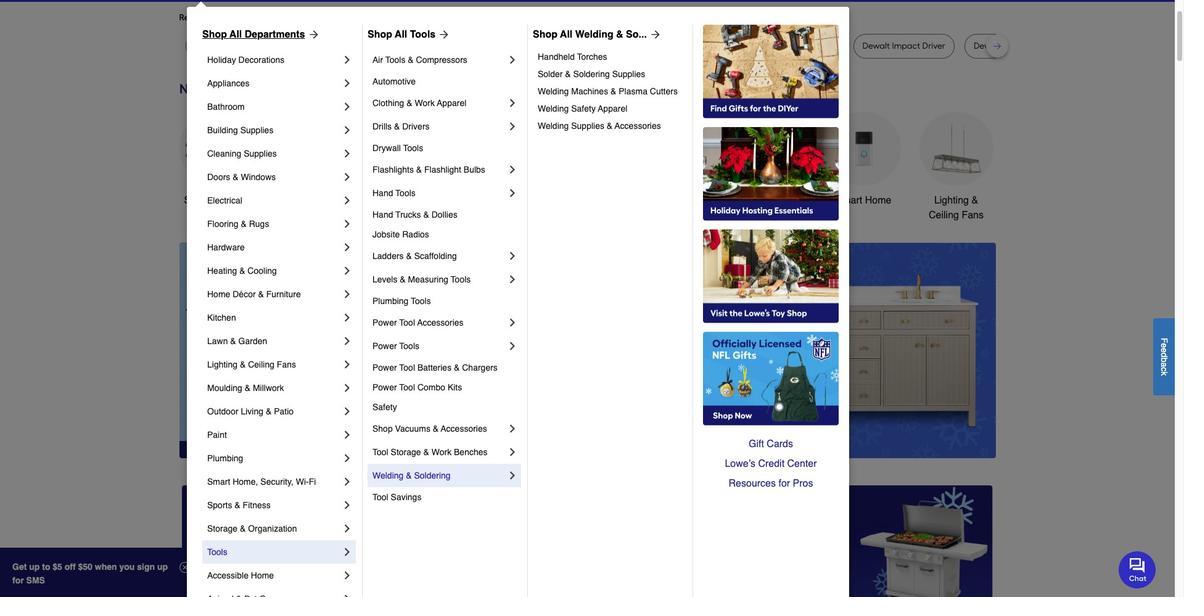 Task type: locate. For each thing, give the bounding box(es) containing it.
chevron right image for bathroom
[[341, 101, 354, 113]]

for down get
[[12, 576, 24, 586]]

apparel up welding supplies & accessories link
[[598, 104, 628, 114]]

0 vertical spatial decorations
[[239, 55, 285, 65]]

e up the d
[[1160, 343, 1170, 348]]

2 horizontal spatial impact
[[893, 41, 921, 51]]

0 vertical spatial lighting
[[935, 195, 970, 206]]

0 horizontal spatial decorations
[[239, 55, 285, 65]]

1 horizontal spatial arrow right image
[[436, 28, 451, 41]]

chevron right image for heating & cooling
[[341, 265, 354, 277]]

all for deals
[[210, 195, 220, 206]]

accessories inside shop vacuums & accessories link
[[441, 424, 487, 434]]

shop all tools
[[368, 29, 436, 40]]

chevron right image
[[341, 77, 354, 89], [341, 101, 354, 113], [341, 124, 354, 136], [341, 148, 354, 160], [507, 164, 519, 176], [341, 171, 354, 183], [341, 194, 354, 207], [341, 218, 354, 230], [341, 241, 354, 254], [341, 265, 354, 277], [507, 273, 519, 286], [341, 335, 354, 347], [341, 405, 354, 418], [507, 423, 519, 435], [341, 452, 354, 465], [341, 523, 354, 535], [341, 546, 354, 559], [341, 570, 354, 582]]

decorations down 'christmas'
[[468, 210, 520, 221]]

plumbing
[[373, 296, 409, 306], [207, 454, 243, 463]]

tool
[[400, 318, 415, 328], [400, 363, 415, 373], [400, 383, 415, 393], [373, 447, 389, 457], [373, 492, 389, 502]]

home inside 'link'
[[251, 571, 274, 581]]

cleaning supplies
[[207, 149, 277, 159]]

power for power tool batteries & chargers
[[373, 363, 397, 373]]

chevron right image for paint
[[341, 429, 354, 441]]

chevron right image for holiday decorations
[[341, 54, 354, 66]]

b
[[1160, 358, 1170, 362]]

0 vertical spatial tools link
[[364, 112, 438, 208]]

4 bit from the left
[[1021, 41, 1031, 51]]

lighting & ceiling fans link
[[920, 112, 994, 223], [207, 353, 341, 376]]

0 horizontal spatial shop
[[202, 29, 227, 40]]

f e e d b a c k
[[1160, 338, 1170, 376]]

&
[[617, 29, 624, 40], [408, 55, 414, 65], [566, 69, 571, 79], [611, 86, 617, 96], [407, 98, 413, 108], [607, 121, 613, 131], [394, 122, 400, 131], [416, 165, 422, 175], [233, 172, 239, 182], [708, 195, 715, 206], [972, 195, 979, 206], [424, 210, 429, 220], [241, 219, 247, 229], [406, 251, 412, 261], [240, 266, 245, 276], [400, 275, 406, 285], [258, 289, 264, 299], [230, 336, 236, 346], [240, 360, 246, 370], [454, 363, 460, 373], [245, 383, 251, 393], [266, 407, 272, 417], [433, 424, 439, 434], [424, 447, 429, 457], [406, 471, 412, 481], [235, 501, 241, 510], [240, 524, 246, 534]]

None search field
[[460, 0, 797, 3]]

0 horizontal spatial safety
[[373, 402, 397, 412]]

welding safety apparel link
[[538, 100, 684, 117]]

1 shop from the left
[[202, 29, 227, 40]]

1 horizontal spatial lighting & ceiling fans
[[929, 195, 984, 221]]

up to 40 percent off select vanities. plus get free local delivery on select vanities. image
[[398, 243, 996, 459]]

1 horizontal spatial bathroom
[[750, 195, 793, 206]]

smart home, security, wi-fi
[[207, 477, 316, 487]]

supplies inside 'link'
[[244, 149, 277, 159]]

0 vertical spatial home
[[866, 195, 892, 206]]

shop down recommended
[[202, 29, 227, 40]]

driver
[[522, 41, 545, 51], [812, 41, 835, 51], [923, 41, 946, 51]]

soldering down torches
[[574, 69, 610, 79]]

hand up 'jobsite'
[[373, 210, 393, 220]]

1 vertical spatial plumbing
[[207, 454, 243, 463]]

work down shop vacuums & accessories link at the left bottom of page
[[432, 447, 452, 457]]

1 power from the top
[[373, 318, 397, 328]]

all up the air tools & compressors
[[395, 29, 408, 40]]

lawn & garden link
[[207, 330, 341, 353]]

hardware
[[207, 243, 245, 252]]

0 horizontal spatial impact
[[492, 41, 520, 51]]

new deals every day during 25 days of deals image
[[179, 78, 996, 99]]

tool down arrow left icon
[[400, 363, 415, 373]]

arrow right image for shop all departments
[[305, 28, 320, 41]]

chevron right image for outdoor living & patio
[[341, 405, 354, 418]]

accessories inside welding supplies & accessories link
[[615, 121, 661, 131]]

drill
[[354, 41, 369, 51], [586, 41, 600, 51], [738, 41, 753, 51], [1004, 41, 1019, 51]]

all left deals
[[210, 195, 220, 206]]

set
[[615, 41, 627, 51], [1033, 41, 1045, 51]]

impact for impact driver
[[781, 41, 810, 51]]

sports
[[207, 501, 232, 510]]

storage down sports
[[207, 524, 238, 534]]

accessories down plumbing tools 'link'
[[418, 318, 464, 328]]

0 vertical spatial safety
[[572, 104, 596, 114]]

1 vertical spatial lighting & ceiling fans link
[[207, 353, 341, 376]]

power
[[373, 318, 397, 328], [373, 341, 397, 351], [373, 363, 397, 373], [373, 383, 397, 393]]

0 horizontal spatial storage
[[207, 524, 238, 534]]

2 vertical spatial for
[[12, 576, 24, 586]]

arrow right image up compressors
[[436, 28, 451, 41]]

1 vertical spatial soldering
[[414, 471, 451, 481]]

chevron right image for lighting & ceiling fans
[[341, 359, 354, 371]]

0 vertical spatial for
[[279, 12, 290, 23]]

3 shop from the left
[[533, 29, 558, 40]]

2 power from the top
[[373, 341, 397, 351]]

1 bit from the left
[[371, 41, 381, 51]]

storage & organization link
[[207, 517, 341, 541]]

chevron right image for plumbing
[[341, 452, 354, 465]]

0 vertical spatial soldering
[[574, 69, 610, 79]]

2 impact from the left
[[781, 41, 810, 51]]

2 driver from the left
[[812, 41, 835, 51]]

0 horizontal spatial bathroom
[[207, 102, 245, 112]]

tool up welding & soldering
[[373, 447, 389, 457]]

0 vertical spatial ceiling
[[929, 210, 960, 221]]

chevron right image for building supplies
[[341, 124, 354, 136]]

security,
[[261, 477, 294, 487]]

1 horizontal spatial fans
[[962, 210, 984, 221]]

decorations for christmas
[[468, 210, 520, 221]]

supplies for cleaning supplies
[[244, 149, 277, 159]]

5 dewalt from the left
[[863, 41, 891, 51]]

home for accessible home
[[251, 571, 274, 581]]

shop all tools link
[[368, 27, 451, 42]]

a
[[1160, 362, 1170, 367]]

2 dewalt from the left
[[251, 41, 278, 51]]

0 horizontal spatial plumbing
[[207, 454, 243, 463]]

find gifts for the diyer. image
[[704, 25, 839, 118]]

welding for welding & soldering
[[373, 471, 404, 481]]

tool storage & work benches link
[[373, 441, 507, 464]]

1 vertical spatial accessories
[[418, 318, 464, 328]]

e up b
[[1160, 348, 1170, 353]]

shop up impact driver bit on the left
[[533, 29, 558, 40]]

2 horizontal spatial driver
[[923, 41, 946, 51]]

3 drill from the left
[[738, 41, 753, 51]]

arrow right image inside shop all departments link
[[305, 28, 320, 41]]

plumbing tools
[[373, 296, 431, 306]]

2 arrow right image from the left
[[436, 28, 451, 41]]

tool for combo
[[400, 383, 415, 393]]

1 vertical spatial outdoor
[[207, 407, 239, 417]]

0 horizontal spatial smart
[[207, 477, 230, 487]]

0 horizontal spatial arrow right image
[[305, 28, 320, 41]]

1 horizontal spatial driver
[[812, 41, 835, 51]]

soldering for solder
[[574, 69, 610, 79]]

holiday decorations link
[[207, 48, 341, 72]]

2 shop from the left
[[368, 29, 393, 40]]

3 dewalt from the left
[[325, 41, 352, 51]]

2 vertical spatial home
[[251, 571, 274, 581]]

chevron right image for appliances
[[341, 77, 354, 89]]

jobsite
[[373, 230, 400, 239]]

all
[[230, 29, 242, 40], [395, 29, 408, 40], [560, 29, 573, 40], [210, 195, 220, 206]]

safety up vacuums
[[373, 402, 397, 412]]

power tool combo kits
[[373, 383, 462, 393]]

0 horizontal spatial fans
[[277, 360, 296, 370]]

outdoor tools & equipment link
[[642, 112, 716, 223]]

welding supplies & accessories link
[[538, 117, 684, 135]]

ceiling inside lighting & ceiling fans
[[929, 210, 960, 221]]

shop up the air
[[368, 29, 393, 40]]

1 vertical spatial lighting & ceiling fans
[[207, 360, 296, 370]]

plumbing inside 'link'
[[373, 296, 409, 306]]

all up handheld torches
[[560, 29, 573, 40]]

0 vertical spatial outdoor
[[644, 195, 680, 206]]

tools inside outdoor tools & equipment
[[682, 195, 705, 206]]

arrow right image down you at the left of page
[[305, 28, 320, 41]]

drivers
[[403, 122, 430, 131]]

outdoor down moulding
[[207, 407, 239, 417]]

outdoor for outdoor tools & equipment
[[644, 195, 680, 206]]

0 vertical spatial accessories
[[615, 121, 661, 131]]

0 vertical spatial fans
[[962, 210, 984, 221]]

smart for smart home, security, wi-fi
[[207, 477, 230, 487]]

0 vertical spatial smart
[[837, 195, 863, 206]]

accessories inside the power tool accessories link
[[418, 318, 464, 328]]

for left pros
[[779, 478, 791, 489]]

1 vertical spatial arrow right image
[[974, 350, 986, 363]]

1 horizontal spatial arrow right image
[[974, 350, 986, 363]]

ceiling
[[929, 210, 960, 221], [248, 360, 275, 370]]

recommended searches for you heading
[[179, 12, 996, 24]]

searches
[[241, 12, 277, 23]]

1 vertical spatial ceiling
[[248, 360, 275, 370]]

safety down machines
[[572, 104, 596, 114]]

up left to
[[29, 562, 40, 572]]

accessories
[[615, 121, 661, 131], [418, 318, 464, 328], [441, 424, 487, 434]]

supplies down welding safety apparel
[[572, 121, 605, 131]]

1 drill from the left
[[354, 41, 369, 51]]

3 impact from the left
[[893, 41, 921, 51]]

tool savings link
[[373, 488, 519, 507]]

benches
[[454, 447, 488, 457]]

dewalt for dewalt impact driver
[[863, 41, 891, 51]]

drills & drivers link
[[373, 115, 507, 138]]

1 driver from the left
[[522, 41, 545, 51]]

2 up from the left
[[157, 562, 168, 572]]

machines
[[572, 86, 609, 96]]

up to 30 percent off select grills and accessories. image
[[736, 486, 994, 597]]

outdoor for outdoor living & patio
[[207, 407, 239, 417]]

kitchen link
[[207, 306, 341, 330]]

chevron right image
[[341, 54, 354, 66], [507, 54, 519, 66], [507, 97, 519, 109], [507, 120, 519, 133], [507, 187, 519, 199], [507, 250, 519, 262], [341, 288, 354, 301], [341, 312, 354, 324], [507, 317, 519, 329], [507, 340, 519, 352], [341, 359, 354, 371], [341, 382, 354, 394], [341, 429, 354, 441], [507, 446, 519, 459], [507, 470, 519, 482], [341, 476, 354, 488], [341, 499, 354, 512], [341, 593, 354, 597]]

accessible
[[207, 571, 249, 581]]

1 vertical spatial shop
[[373, 424, 393, 434]]

sports & fitness link
[[207, 494, 341, 517]]

automotive
[[373, 77, 416, 86]]

0 horizontal spatial up
[[29, 562, 40, 572]]

1 vertical spatial for
[[779, 478, 791, 489]]

1 horizontal spatial plumbing
[[373, 296, 409, 306]]

combo
[[418, 383, 446, 393]]

chevron right image for electrical
[[341, 194, 354, 207]]

up to 35 percent off select small appliances. image
[[459, 486, 717, 597]]

0 vertical spatial lighting & ceiling fans link
[[920, 112, 994, 223]]

apparel down automotive link
[[437, 98, 467, 108]]

heating & cooling link
[[207, 259, 341, 283]]

gift cards link
[[704, 434, 839, 454]]

holiday
[[207, 55, 236, 65]]

fitness
[[243, 501, 271, 510]]

2 vertical spatial accessories
[[441, 424, 487, 434]]

accessories down welding safety apparel link
[[615, 121, 661, 131]]

4 drill from the left
[[1004, 41, 1019, 51]]

shop left vacuums
[[373, 424, 393, 434]]

0 vertical spatial arrow right image
[[647, 28, 662, 41]]

storage up welding & soldering
[[391, 447, 421, 457]]

drills & drivers
[[373, 122, 430, 131]]

0 horizontal spatial shop
[[184, 195, 207, 206]]

decorations down dewalt tool
[[239, 55, 285, 65]]

1 vertical spatial lighting
[[207, 360, 238, 370]]

2 horizontal spatial home
[[866, 195, 892, 206]]

dewalt tool
[[251, 41, 296, 51]]

outdoor up 'equipment' on the top of page
[[644, 195, 680, 206]]

arrow left image
[[409, 350, 421, 363]]

1 set from the left
[[615, 41, 627, 51]]

1 vertical spatial decorations
[[468, 210, 520, 221]]

0 horizontal spatial lighting & ceiling fans
[[207, 360, 296, 370]]

torches
[[577, 52, 608, 62]]

0 horizontal spatial home
[[207, 289, 230, 299]]

1 vertical spatial home
[[207, 289, 230, 299]]

1 horizontal spatial decorations
[[468, 210, 520, 221]]

2 bit from the left
[[547, 41, 557, 51]]

to
[[42, 562, 50, 572]]

0 vertical spatial bathroom
[[207, 102, 245, 112]]

1 horizontal spatial shop
[[368, 29, 393, 40]]

arrow right image
[[647, 28, 662, 41], [974, 350, 986, 363]]

arrow right image
[[305, 28, 320, 41], [436, 28, 451, 41]]

chevron right image for air tools & compressors
[[507, 54, 519, 66]]

kits
[[448, 383, 462, 393]]

all for welding
[[560, 29, 573, 40]]

supplies up plasma
[[613, 69, 646, 79]]

1 dewalt from the left
[[195, 41, 222, 51]]

shop left electrical
[[184, 195, 207, 206]]

tool down plumbing tools at left
[[400, 318, 415, 328]]

3 driver from the left
[[923, 41, 946, 51]]

scroll to item #2 image
[[664, 436, 694, 441]]

chevron right image for cleaning supplies
[[341, 148, 354, 160]]

chevron right image for clothing & work apparel
[[507, 97, 519, 109]]

welding
[[576, 29, 614, 40], [538, 86, 569, 96], [538, 104, 569, 114], [538, 121, 569, 131], [373, 471, 404, 481]]

0 horizontal spatial for
[[12, 576, 24, 586]]

0 horizontal spatial tools link
[[207, 541, 341, 564]]

smart home link
[[827, 112, 901, 208]]

hand for hand tools
[[373, 188, 393, 198]]

0 horizontal spatial outdoor
[[207, 407, 239, 417]]

supplies up windows
[[244, 149, 277, 159]]

chevron right image for shop vacuums & accessories
[[507, 423, 519, 435]]

all down the recommended searches for you
[[230, 29, 242, 40]]

1 hand from the top
[[373, 188, 393, 198]]

dewalt for dewalt tool
[[251, 41, 278, 51]]

hand trucks & dollies
[[373, 210, 458, 220]]

0 horizontal spatial lighting & ceiling fans link
[[207, 353, 341, 376]]

supplies up cleaning supplies
[[241, 125, 274, 135]]

4 dewalt from the left
[[709, 41, 736, 51]]

lighting & ceiling fans
[[929, 195, 984, 221], [207, 360, 296, 370]]

tool left combo
[[400, 383, 415, 393]]

chevron right image for hardware
[[341, 241, 354, 254]]

1 vertical spatial hand
[[373, 210, 393, 220]]

chevron right image for hand tools
[[507, 187, 519, 199]]

c
[[1160, 367, 1170, 371]]

1 horizontal spatial impact
[[781, 41, 810, 51]]

building
[[207, 125, 238, 135]]

1 vertical spatial fans
[[277, 360, 296, 370]]

chat invite button image
[[1120, 551, 1157, 589]]

0 horizontal spatial soldering
[[414, 471, 451, 481]]

0 vertical spatial hand
[[373, 188, 393, 198]]

clothing & work apparel link
[[373, 91, 507, 115]]

0 horizontal spatial arrow right image
[[647, 28, 662, 41]]

safety link
[[373, 397, 519, 417]]

bit
[[371, 41, 381, 51], [547, 41, 557, 51], [602, 41, 612, 51], [1021, 41, 1031, 51]]

solder & soldering supplies
[[538, 69, 646, 79]]

for inside heading
[[279, 12, 290, 23]]

shop for shop all tools
[[368, 29, 393, 40]]

chevron right image for home décor & furniture
[[341, 288, 354, 301]]

1 horizontal spatial tools link
[[364, 112, 438, 208]]

ladders
[[373, 251, 404, 261]]

1 horizontal spatial up
[[157, 562, 168, 572]]

arrow right image inside shop all tools link
[[436, 28, 451, 41]]

for left you at the left of page
[[279, 12, 290, 23]]

2 horizontal spatial shop
[[533, 29, 558, 40]]

bit for dewalt drill bit set
[[1021, 41, 1031, 51]]

supplies
[[613, 69, 646, 79], [572, 121, 605, 131], [241, 125, 274, 135], [244, 149, 277, 159]]

1 vertical spatial work
[[432, 447, 452, 457]]

welding machines & plasma cutters link
[[538, 83, 684, 100]]

chargers
[[462, 363, 498, 373]]

1 horizontal spatial lighting
[[935, 195, 970, 206]]

doors
[[207, 172, 230, 182]]

1 horizontal spatial smart
[[837, 195, 863, 206]]

soldering down tool storage & work benches
[[414, 471, 451, 481]]

1 arrow right image from the left
[[305, 28, 320, 41]]

plumbing down "paint"
[[207, 454, 243, 463]]

1 impact from the left
[[492, 41, 520, 51]]

4 power from the top
[[373, 383, 397, 393]]

1 horizontal spatial outdoor
[[644, 195, 680, 206]]

1 horizontal spatial ceiling
[[929, 210, 960, 221]]

6 dewalt from the left
[[974, 41, 1002, 51]]

1 vertical spatial storage
[[207, 524, 238, 534]]

accessories for vacuums
[[441, 424, 487, 434]]

dollies
[[432, 210, 458, 220]]

work
[[415, 98, 435, 108], [432, 447, 452, 457]]

christmas decorations link
[[457, 112, 531, 223]]

scroll to item #5 element
[[753, 435, 785, 442]]

1 vertical spatial bathroom
[[750, 195, 793, 206]]

0 horizontal spatial set
[[615, 41, 627, 51]]

0 vertical spatial shop
[[184, 195, 207, 206]]

1 horizontal spatial shop
[[373, 424, 393, 434]]

you
[[119, 562, 135, 572]]

chevron right image for lawn & garden
[[341, 335, 354, 347]]

safety
[[572, 104, 596, 114], [373, 402, 397, 412]]

outdoor inside outdoor tools & equipment
[[644, 195, 680, 206]]

1 vertical spatial smart
[[207, 477, 230, 487]]

plumbing down levels
[[373, 296, 409, 306]]

0 horizontal spatial driver
[[522, 41, 545, 51]]

chevron right image for flashlights & flashlight bulbs
[[507, 164, 519, 176]]

1 vertical spatial tools link
[[207, 541, 341, 564]]

visit the lowe's toy shop. image
[[704, 230, 839, 323]]

1 horizontal spatial bathroom link
[[735, 112, 809, 208]]

1 horizontal spatial apparel
[[598, 104, 628, 114]]

smart inside 'link'
[[207, 477, 230, 487]]

hand down flashlights
[[373, 188, 393, 198]]

2 hand from the top
[[373, 210, 393, 220]]

handheld torches link
[[538, 48, 684, 65]]

3 power from the top
[[373, 363, 397, 373]]

shop for shop all departments
[[202, 29, 227, 40]]

1 horizontal spatial home
[[251, 571, 274, 581]]

tools
[[410, 29, 436, 40], [386, 55, 406, 65], [403, 143, 424, 153], [396, 188, 416, 198], [390, 195, 413, 206], [682, 195, 705, 206], [451, 275, 471, 285], [411, 296, 431, 306], [400, 341, 420, 351], [207, 547, 228, 557]]

up right sign
[[157, 562, 168, 572]]

1 horizontal spatial for
[[279, 12, 290, 23]]

0 vertical spatial plumbing
[[373, 296, 409, 306]]

1 vertical spatial safety
[[373, 402, 397, 412]]

shop all departments
[[202, 29, 305, 40]]

1 horizontal spatial set
[[1033, 41, 1045, 51]]

1 horizontal spatial soldering
[[574, 69, 610, 79]]

accessories up benches
[[441, 424, 487, 434]]

fans inside lighting & ceiling fans
[[962, 210, 984, 221]]

work up the drivers
[[415, 98, 435, 108]]

0 vertical spatial storage
[[391, 447, 421, 457]]

dewalt for dewalt
[[195, 41, 222, 51]]

heating
[[207, 266, 237, 276]]

shop vacuums & accessories link
[[373, 417, 507, 441]]



Task type: describe. For each thing, give the bounding box(es) containing it.
handheld torches
[[538, 52, 608, 62]]

holiday hosting essentials. image
[[704, 127, 839, 221]]

0 vertical spatial lighting & ceiling fans
[[929, 195, 984, 221]]

decorations for holiday
[[239, 55, 285, 65]]

plumbing for plumbing tools
[[373, 296, 409, 306]]

1 e from the top
[[1160, 343, 1170, 348]]

chevron right image for storage & organization
[[341, 523, 354, 535]]

lawn & garden
[[207, 336, 267, 346]]

drywall
[[373, 143, 401, 153]]

2 e from the top
[[1160, 348, 1170, 353]]

0 horizontal spatial bathroom link
[[207, 95, 341, 118]]

power for power tool combo kits
[[373, 383, 397, 393]]

lighting inside lighting & ceiling fans
[[935, 195, 970, 206]]

cutters
[[650, 86, 678, 96]]

0 horizontal spatial apparel
[[437, 98, 467, 108]]

recommended searches for you
[[179, 12, 306, 23]]

christmas
[[472, 195, 516, 206]]

chevron right image for levels & measuring tools
[[507, 273, 519, 286]]

chevron right image for smart home, security, wi-fi
[[341, 476, 354, 488]]

power for power tools
[[373, 341, 397, 351]]

shop all deals
[[184, 195, 248, 206]]

for inside get up to $5 off $50 when you sign up for sms
[[12, 576, 24, 586]]

hand tools
[[373, 188, 416, 198]]

resources for pros
[[729, 478, 814, 489]]

appliances
[[207, 78, 250, 88]]

chevron right image for kitchen
[[341, 312, 354, 324]]

dewalt for dewalt drill
[[709, 41, 736, 51]]

chevron right image for drills & drivers
[[507, 120, 519, 133]]

power tool batteries & chargers link
[[373, 358, 519, 378]]

lowe's credit center link
[[704, 454, 839, 474]]

chevron right image for moulding & millwork
[[341, 382, 354, 394]]

drill for dewalt drill bit set
[[1004, 41, 1019, 51]]

welding for welding machines & plasma cutters
[[538, 86, 569, 96]]

dewalt for dewalt drill bit
[[325, 41, 352, 51]]

shop for shop vacuums & accessories
[[373, 424, 393, 434]]

shop all deals link
[[179, 112, 253, 208]]

chevron right image for tools
[[341, 546, 354, 559]]

drills
[[373, 122, 392, 131]]

shop for shop all deals
[[184, 195, 207, 206]]

power tool accessories link
[[373, 311, 507, 335]]

accessories for supplies
[[615, 121, 661, 131]]

d
[[1160, 353, 1170, 358]]

clothing & work apparel
[[373, 98, 467, 108]]

get up to $5 off $50 when you sign up for sms
[[12, 562, 168, 586]]

3 bit from the left
[[602, 41, 612, 51]]

electrical link
[[207, 189, 341, 212]]

1 horizontal spatial lighting & ceiling fans link
[[920, 112, 994, 223]]

drywall tools
[[373, 143, 424, 153]]

dewalt drill
[[709, 41, 753, 51]]

décor
[[233, 289, 256, 299]]

impact driver bit
[[492, 41, 557, 51]]

shop vacuums & accessories
[[373, 424, 487, 434]]

kitchen
[[207, 313, 236, 323]]

power tool accessories
[[373, 318, 464, 328]]

chevron right image for power tools
[[507, 340, 519, 352]]

solder
[[538, 69, 563, 79]]

welding for welding safety apparel
[[538, 104, 569, 114]]

hand tools link
[[373, 181, 507, 205]]

chevron right image for doors & windows
[[341, 171, 354, 183]]

plumbing tools link
[[373, 291, 519, 311]]

drill for dewalt drill
[[738, 41, 753, 51]]

0 vertical spatial work
[[415, 98, 435, 108]]

jobsite radios link
[[373, 225, 519, 244]]

bit for impact driver bit
[[547, 41, 557, 51]]

& inside lighting & ceiling fans
[[972, 195, 979, 206]]

smart for smart home
[[837, 195, 863, 206]]

tool left "savings"
[[373, 492, 389, 502]]

shop for shop all welding & so...
[[533, 29, 558, 40]]

all for tools
[[395, 29, 408, 40]]

jobsite radios
[[373, 230, 429, 239]]

driver for impact driver
[[812, 41, 835, 51]]

air
[[373, 55, 383, 65]]

& inside outdoor tools & equipment
[[708, 195, 715, 206]]

power for power tool accessories
[[373, 318, 397, 328]]

chevron right image for flooring & rugs
[[341, 218, 354, 230]]

cooling
[[248, 266, 277, 276]]

chevron right image for welding & soldering
[[507, 470, 519, 482]]

0 horizontal spatial ceiling
[[248, 360, 275, 370]]

handheld
[[538, 52, 575, 62]]

bit for dewalt drill bit
[[371, 41, 381, 51]]

building supplies link
[[207, 118, 341, 142]]

recommended
[[179, 12, 239, 23]]

shop these last-minute gifts. $99 or less. quantities are limited and won't last. image
[[179, 243, 379, 459]]

lowe's
[[725, 459, 756, 470]]

plumbing for plumbing
[[207, 454, 243, 463]]

accessible home link
[[207, 564, 341, 588]]

scroll to item #3 image
[[694, 436, 723, 441]]

patio
[[274, 407, 294, 417]]

all for departments
[[230, 29, 242, 40]]

credit
[[759, 459, 785, 470]]

levels & measuring tools link
[[373, 268, 507, 291]]

2 horizontal spatial for
[[779, 478, 791, 489]]

chevron right image for ladders & scaffolding
[[507, 250, 519, 262]]

scaffolding
[[415, 251, 457, 261]]

chevron right image for accessible home
[[341, 570, 354, 582]]

tool storage & work benches
[[373, 447, 488, 457]]

air tools & compressors link
[[373, 48, 507, 72]]

home décor & furniture link
[[207, 283, 341, 306]]

dewalt impact driver
[[863, 41, 946, 51]]

outdoor tools & equipment
[[644, 195, 715, 221]]

moulding
[[207, 383, 242, 393]]

1 horizontal spatial safety
[[572, 104, 596, 114]]

home for smart home
[[866, 195, 892, 206]]

pros
[[793, 478, 814, 489]]

tool for accessories
[[400, 318, 415, 328]]

supplies for building supplies
[[241, 125, 274, 135]]

1 up from the left
[[29, 562, 40, 572]]

drill bit set
[[586, 41, 627, 51]]

2 set from the left
[[1033, 41, 1045, 51]]

flashlights & flashlight bulbs
[[373, 165, 486, 175]]

2 drill from the left
[[586, 41, 600, 51]]

holiday decorations
[[207, 55, 285, 65]]

chevron right image for power tool accessories
[[507, 317, 519, 329]]

plasma
[[619, 86, 648, 96]]

1 horizontal spatial storage
[[391, 447, 421, 457]]

home,
[[233, 477, 258, 487]]

arrow right image for shop all tools
[[436, 28, 451, 41]]

wi-
[[296, 477, 309, 487]]

k
[[1160, 371, 1170, 376]]

chevron right image for sports & fitness
[[341, 499, 354, 512]]

bulbs
[[464, 165, 486, 175]]

welding & soldering link
[[373, 464, 507, 488]]

chevron right image for tool storage & work benches
[[507, 446, 519, 459]]

driver for impact driver bit
[[522, 41, 545, 51]]

flashlight
[[425, 165, 462, 175]]

doors & windows link
[[207, 165, 341, 189]]

supplies for welding supplies & accessories
[[572, 121, 605, 131]]

power tools
[[373, 341, 420, 351]]

welding supplies & accessories
[[538, 121, 661, 131]]

outdoor living & patio
[[207, 407, 294, 417]]

organization
[[248, 524, 297, 534]]

impact for impact driver bit
[[492, 41, 520, 51]]

tool for batteries
[[400, 363, 415, 373]]

welding machines & plasma cutters
[[538, 86, 678, 96]]

soldering for welding
[[414, 471, 451, 481]]

paint link
[[207, 423, 341, 447]]

levels & measuring tools
[[373, 275, 471, 285]]

get up to 2 free select tools or batteries when you buy 1 with select purchases. image
[[182, 486, 439, 597]]

measuring
[[408, 275, 449, 285]]

cleaning
[[207, 149, 241, 159]]

impact driver
[[781, 41, 835, 51]]

arrow right image inside shop all welding & so... link
[[647, 28, 662, 41]]

heating & cooling
[[207, 266, 277, 276]]

officially licensed n f l gifts. shop now. image
[[704, 332, 839, 426]]

flashlights
[[373, 165, 414, 175]]

welding for welding supplies & accessories
[[538, 121, 569, 131]]

cleaning supplies link
[[207, 142, 341, 165]]

deals
[[223, 195, 248, 206]]

levels
[[373, 275, 398, 285]]

dewalt for dewalt drill bit set
[[974, 41, 1002, 51]]

dewalt drill bit
[[325, 41, 381, 51]]

scroll to item #4 image
[[723, 436, 753, 441]]

when
[[95, 562, 117, 572]]

drill for dewalt drill bit
[[354, 41, 369, 51]]

power tools link
[[373, 335, 507, 358]]

hand for hand trucks & dollies
[[373, 210, 393, 220]]

f e e d b a c k button
[[1154, 318, 1176, 395]]

moulding & millwork
[[207, 383, 284, 393]]



Task type: vqa. For each thing, say whether or not it's contained in the screenshot.
Garden
yes



